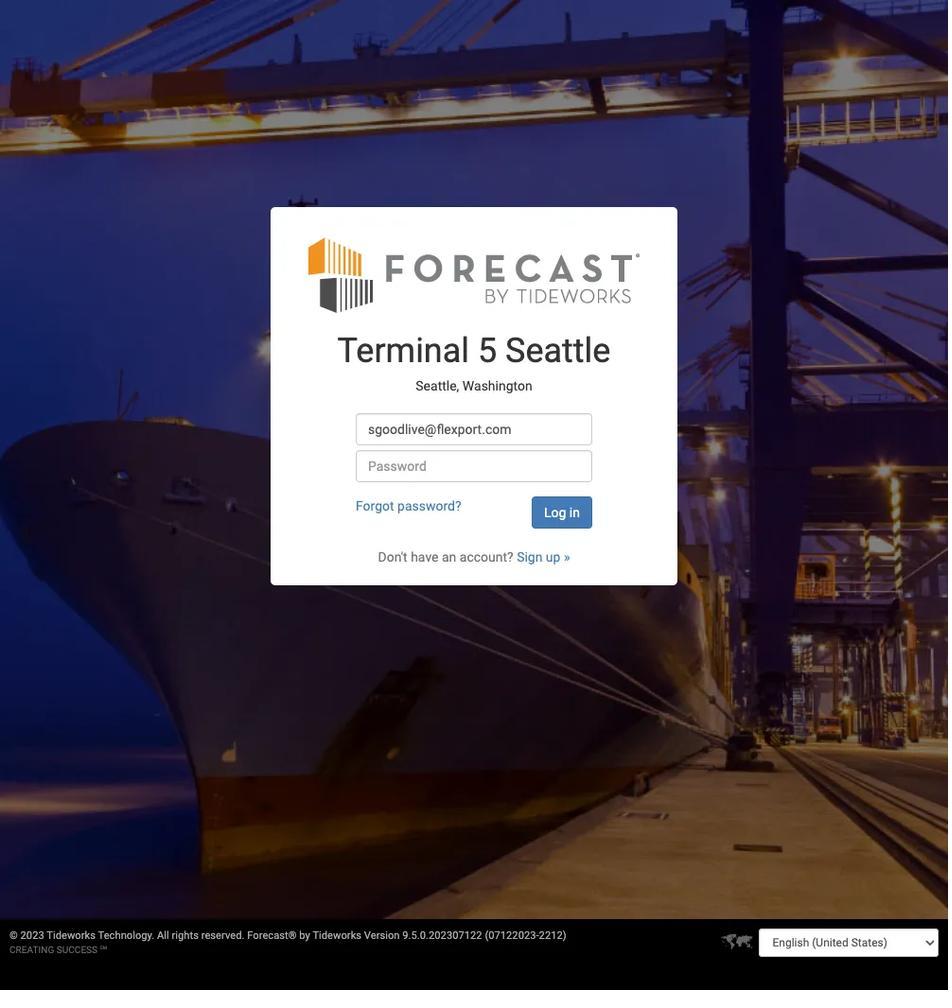 Task type: locate. For each thing, give the bounding box(es) containing it.
sign up » link
[[517, 550, 570, 565]]

log
[[544, 505, 566, 520]]

reserved.
[[201, 930, 245, 942]]

forecast® by tideworks image
[[308, 235, 640, 314]]

tideworks up "success"
[[47, 930, 96, 942]]

1 horizontal spatial tideworks
[[313, 930, 362, 942]]

tideworks
[[47, 930, 96, 942], [313, 930, 362, 942]]

creating
[[9, 945, 54, 956]]

tideworks right the by
[[313, 930, 362, 942]]

rights
[[172, 930, 199, 942]]

terminal
[[337, 331, 469, 371]]

success
[[57, 945, 98, 956]]

by
[[299, 930, 310, 942]]

© 2023 tideworks technology. all rights reserved. forecast® by tideworks version 9.5.0.202307122 (07122023-2212) creating success ℠
[[9, 930, 566, 956]]

℠
[[100, 945, 107, 956]]

(07122023-
[[485, 930, 539, 942]]

technology.
[[98, 930, 154, 942]]

forecast®
[[247, 930, 297, 942]]

9.5.0.202307122
[[402, 930, 482, 942]]

»
[[564, 550, 570, 565]]

0 horizontal spatial tideworks
[[47, 930, 96, 942]]

up
[[546, 550, 561, 565]]

Email or username text field
[[356, 413, 592, 445]]

in
[[569, 505, 580, 520]]



Task type: describe. For each thing, give the bounding box(es) containing it.
©
[[9, 930, 18, 942]]

password?
[[397, 498, 461, 514]]

terminal 5 seattle seattle, washington
[[337, 331, 611, 394]]

an
[[442, 550, 456, 565]]

forgot
[[356, 498, 394, 514]]

washington
[[462, 379, 532, 394]]

forgot password? link
[[356, 498, 461, 514]]

2212)
[[539, 930, 566, 942]]

version
[[364, 930, 400, 942]]

don't
[[378, 550, 408, 565]]

seattle
[[505, 331, 611, 371]]

5
[[478, 331, 497, 371]]

account?
[[460, 550, 513, 565]]

forgot password? log in
[[356, 498, 580, 520]]

all
[[157, 930, 169, 942]]

1 tideworks from the left
[[47, 930, 96, 942]]

Password password field
[[356, 450, 592, 482]]

seattle,
[[416, 379, 459, 394]]

have
[[411, 550, 439, 565]]

2023
[[20, 930, 44, 942]]

sign
[[517, 550, 543, 565]]

2 tideworks from the left
[[313, 930, 362, 942]]

don't have an account? sign up »
[[378, 550, 570, 565]]

log in button
[[532, 497, 592, 529]]



Task type: vqa. For each thing, say whether or not it's contained in the screenshot.
log in BUTTON
yes



